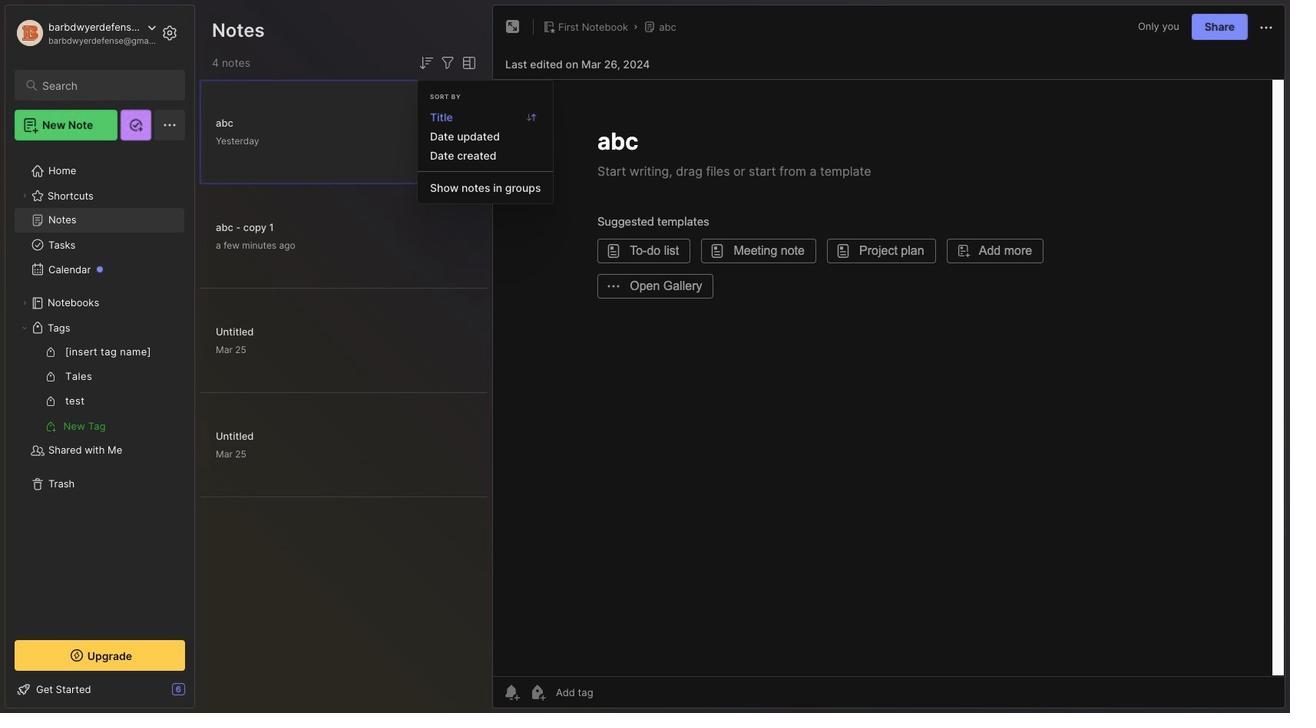 Task type: describe. For each thing, give the bounding box(es) containing it.
Search text field
[[42, 78, 171, 93]]

add tag image
[[528, 683, 547, 702]]

Sort options field
[[417, 54, 435, 72]]

add a reminder image
[[502, 683, 521, 702]]

View options field
[[457, 54, 478, 72]]

expand tags image
[[20, 323, 29, 332]]

settings image
[[160, 24, 179, 42]]

none search field inside "main" element
[[42, 76, 171, 94]]

group inside tree
[[15, 340, 184, 438]]

Add filters field
[[438, 54, 457, 72]]

expand note image
[[504, 18, 522, 36]]

Add tag field
[[554, 686, 670, 700]]

tree inside "main" element
[[5, 150, 194, 627]]



Task type: vqa. For each thing, say whether or not it's contained in the screenshot.
ROW GROUP
no



Task type: locate. For each thing, give the bounding box(es) containing it.
expand notebooks image
[[20, 299, 29, 308]]

click to collapse image
[[194, 685, 205, 703]]

tree
[[5, 150, 194, 627]]

note window element
[[492, 5, 1285, 713]]

main element
[[0, 0, 200, 713]]

more actions image
[[1257, 18, 1275, 37]]

Help and Learning task checklist field
[[5, 677, 194, 702]]

More actions field
[[1257, 17, 1275, 37]]

None search field
[[42, 76, 171, 94]]

group
[[15, 340, 184, 438]]

Note Editor text field
[[493, 79, 1285, 676]]

dropdown list menu
[[418, 107, 553, 197]]

add filters image
[[438, 54, 457, 72]]

Account field
[[15, 18, 157, 48]]



